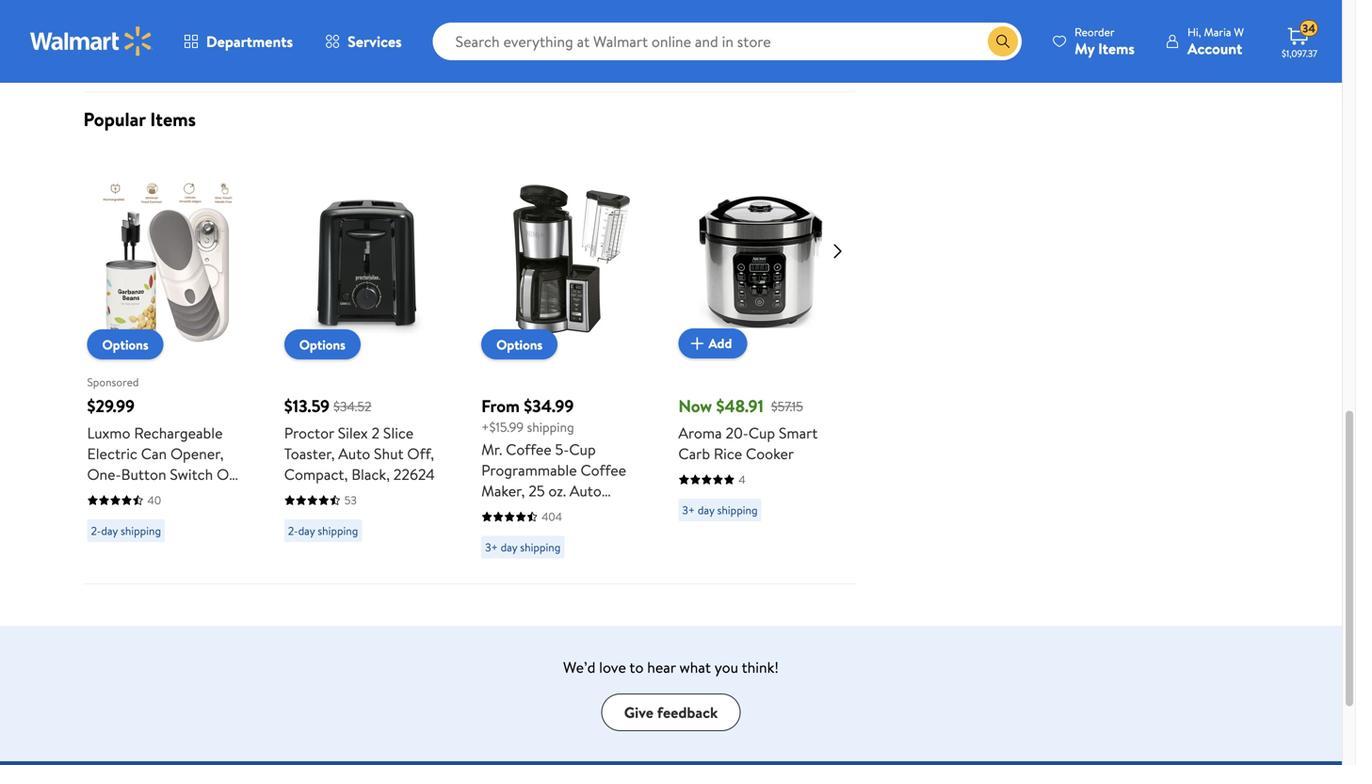 Task type: vqa. For each thing, say whether or not it's contained in the screenshot.
ADD button
yes



Task type: describe. For each thing, give the bounding box(es) containing it.
slice
[[383, 423, 414, 444]]

rechargeable
[[134, 423, 223, 444]]

$29.99
[[87, 395, 135, 418]]

now
[[679, 395, 712, 418]]

options link for mr. coffee 5-cup programmable coffee maker, 25 oz. auto stitch off  mini brew, black
[[481, 330, 558, 360]]

add to cart image
[[686, 333, 709, 355]]

3+ for product group containing 268
[[288, 51, 301, 67]]

silex
[[338, 423, 368, 444]]

black
[[481, 522, 516, 543]]

2 2- from the left
[[288, 523, 298, 539]]

product group containing 3067
[[679, 0, 834, 84]]

handheld
[[87, 506, 150, 527]]

toaster,
[[284, 444, 335, 464]]

departments button
[[168, 19, 309, 64]]

3+ day shipping for product group containing 929
[[91, 51, 166, 67]]

0 vertical spatial can
[[141, 444, 167, 464]]

think!
[[742, 658, 779, 678]]

1 2-day shipping from the left
[[91, 523, 161, 539]]

options link for proctor silex 2 slice toaster, auto shut off, compact, black, 22624
[[284, 330, 361, 360]]

maker,
[[481, 481, 525, 502]]

shipping down '53'
[[318, 523, 358, 539]]

feedback
[[657, 703, 718, 723]]

cup inside now $48.91 $57.15 aroma 20-cup smart carb rice cooker
[[749, 423, 775, 444]]

$13.59 $34.52 proctor silex 2 slice toaster, auto shut off, compact, black, 22624
[[284, 395, 435, 485]]

add
[[709, 334, 732, 353]]

25
[[529, 481, 545, 502]]

brew,
[[582, 502, 619, 522]]

shipping down 4
[[717, 503, 758, 519]]

268
[[345, 21, 363, 37]]

auto inside from $34.99 +$15.99 shipping mr. coffee 5-cup programmable coffee maker, 25 oz. auto stitch off  mini brew, black
[[570, 481, 602, 502]]

to
[[630, 658, 644, 678]]

product group containing 929
[[87, 0, 243, 84]]

rice
[[714, 444, 742, 464]]

404
[[542, 509, 562, 525]]

hi, maria w account
[[1188, 24, 1244, 59]]

cooker
[[746, 444, 794, 464]]

product group containing now $48.91
[[679, 142, 843, 577]]

2
[[372, 423, 380, 444]]

you
[[715, 658, 739, 678]]

stitch
[[481, 502, 520, 522]]

34
[[1303, 20, 1316, 36]]

aroma 20-cup smart carb rice cooker image
[[679, 180, 843, 345]]

$34.52
[[333, 397, 372, 416]]

next slide for popular items list image
[[819, 233, 857, 270]]

product group containing from $34.99
[[481, 142, 646, 577]]

we'd
[[563, 658, 596, 678]]

shipping down the 929 in the left of the page
[[126, 51, 166, 67]]

account
[[1188, 38, 1243, 59]]

services
[[348, 31, 402, 52]]

popular
[[83, 106, 146, 132]]

mini
[[551, 502, 579, 522]]

from
[[481, 395, 520, 418]]

40
[[147, 493, 161, 509]]

on
[[217, 464, 237, 485]]

carb
[[679, 444, 710, 464]]

product group containing 268
[[284, 0, 440, 84]]

shipping inside from $34.99 +$15.99 shipping mr. coffee 5-cup programmable coffee maker, 25 oz. auto stitch off  mini brew, black
[[527, 418, 574, 437]]

kitchen
[[110, 527, 160, 547]]

$1,097.37
[[1282, 47, 1318, 60]]

button
[[121, 464, 166, 485]]

auto inside $13.59 $34.52 proctor silex 2 slice toaster, auto shut off, compact, black, 22624
[[338, 444, 370, 464]]

electric
[[87, 444, 137, 464]]

3+ day shipping for product group containing 268
[[288, 51, 364, 67]]

hear
[[647, 658, 676, 678]]

+$15.99
[[481, 418, 524, 437]]

$13.59
[[284, 395, 330, 418]]

4
[[739, 472, 746, 488]]

maria
[[1204, 24, 1232, 40]]

3+ day shipping for product group containing 4578
[[485, 51, 561, 67]]

1 vertical spatial items
[[150, 106, 196, 132]]

mr.
[[481, 439, 502, 460]]

3+ day shipping down 4
[[682, 503, 758, 519]]

one-
[[87, 464, 121, 485]]

love
[[599, 658, 626, 678]]

departments
[[206, 31, 293, 52]]



Task type: locate. For each thing, give the bounding box(es) containing it.
oz.
[[549, 481, 566, 502]]

0 horizontal spatial options
[[102, 336, 149, 354]]

auto
[[338, 444, 370, 464], [570, 481, 602, 502]]

22624
[[394, 464, 435, 485]]

1 2- from the left
[[91, 523, 101, 539]]

shipping down 4578
[[520, 51, 561, 67]]

items right my
[[1098, 38, 1135, 59]]

53
[[345, 493, 357, 509]]

0 vertical spatial auto
[[338, 444, 370, 464]]

now $48.91 $57.15 aroma 20-cup smart carb rice cooker
[[679, 395, 818, 464]]

1 vertical spatial auto
[[570, 481, 602, 502]]

1 horizontal spatial auto
[[570, 481, 602, 502]]

w
[[1234, 24, 1244, 40]]

auto left 2 at the bottom left of the page
[[338, 444, 370, 464]]

2- down &
[[91, 523, 101, 539]]

search icon image
[[996, 34, 1011, 49]]

reorder
[[1075, 24, 1115, 40]]

0 horizontal spatial off
[[101, 485, 124, 506]]

3 options link from the left
[[481, 330, 558, 360]]

automatic
[[128, 485, 196, 506]]

3+ day shipping down 3067
[[682, 51, 758, 67]]

3+ for product group containing 929
[[91, 51, 104, 67]]

2- down compact,
[[288, 523, 298, 539]]

1 horizontal spatial 2-
[[288, 523, 298, 539]]

off inside from $34.99 +$15.99 shipping mr. coffee 5-cup programmable coffee maker, 25 oz. auto stitch off  mini brew, black
[[523, 502, 547, 522]]

3+ day shipping down stitch on the left bottom of page
[[485, 540, 561, 556]]

shipping down 404
[[520, 540, 561, 556]]

1 horizontal spatial options
[[299, 336, 346, 354]]

reorder my items
[[1075, 24, 1135, 59]]

mr. coffee 5-cup programmable coffee maker, 25 oz. auto stitch off  mini brew, black image
[[481, 180, 646, 345]]

coffee left 5-
[[506, 439, 552, 460]]

cup inside from $34.99 +$15.99 shipping mr. coffee 5-cup programmable coffee maker, 25 oz. auto stitch off  mini brew, black
[[569, 439, 596, 460]]

services button
[[309, 19, 418, 64]]

off
[[101, 485, 124, 506], [523, 502, 547, 522]]

1 horizontal spatial options link
[[284, 330, 361, 360]]

Search search field
[[433, 23, 1022, 60]]

sponsored
[[87, 374, 139, 390]]

items right popular
[[150, 106, 196, 132]]

0 horizontal spatial coffee
[[506, 439, 552, 460]]

cup down $48.91
[[749, 423, 775, 444]]

0 horizontal spatial 2-day shipping
[[91, 523, 161, 539]]

options for proctor silex 2 slice toaster, auto shut off, compact, black, 22624
[[299, 336, 346, 354]]

off left mini
[[523, 502, 547, 522]]

items inside reorder my items
[[1098, 38, 1135, 59]]

items
[[1098, 38, 1135, 59], [150, 106, 196, 132]]

options up "$13.59"
[[299, 336, 346, 354]]

options link up "$13.59"
[[284, 330, 361, 360]]

3067
[[739, 21, 763, 37]]

product group containing 4578
[[481, 0, 637, 84]]

product group
[[87, 0, 243, 84], [284, 0, 440, 84], [481, 0, 637, 84], [679, 0, 834, 84], [87, 142, 252, 577], [284, 142, 449, 577], [481, 142, 646, 577], [679, 142, 843, 577]]

product group containing $13.59
[[284, 142, 449, 577]]

options
[[102, 336, 149, 354], [299, 336, 346, 354], [496, 336, 543, 354]]

0 horizontal spatial options link
[[87, 330, 164, 360]]

options up from
[[496, 336, 543, 354]]

off,
[[407, 444, 434, 464]]

add button
[[679, 329, 747, 359]]

929
[[147, 21, 166, 37]]

can left openers
[[153, 506, 179, 527]]

compact,
[[284, 464, 348, 485]]

1 vertical spatial can
[[153, 506, 179, 527]]

0 horizontal spatial auto
[[338, 444, 370, 464]]

1 options link from the left
[[87, 330, 164, 360]]

options for $29.99
[[102, 336, 149, 354]]

2-day shipping
[[91, 523, 161, 539], [288, 523, 358, 539]]

3+ day shipping down 4578
[[485, 51, 561, 67]]

options link
[[87, 330, 164, 360], [284, 330, 361, 360], [481, 330, 558, 360]]

we'd love to hear what you think!
[[563, 658, 779, 678]]

opener,
[[171, 444, 224, 464]]

$57.15
[[771, 397, 803, 416]]

3+ day shipping down 268
[[288, 51, 364, 67]]

shipping
[[126, 51, 166, 67], [323, 51, 364, 67], [520, 51, 561, 67], [717, 51, 758, 67], [527, 418, 574, 437], [717, 503, 758, 519], [121, 523, 161, 539], [318, 523, 358, 539], [520, 540, 561, 556]]

0 horizontal spatial 2-
[[91, 523, 101, 539]]

options link up sponsored
[[87, 330, 164, 360]]

3+ day shipping
[[91, 51, 166, 67], [288, 51, 364, 67], [485, 51, 561, 67], [682, 51, 758, 67], [682, 503, 758, 519], [485, 540, 561, 556]]

$48.91
[[716, 395, 764, 418]]

3 options from the left
[[496, 336, 543, 354]]

3+ for product group containing 4578
[[485, 51, 498, 67]]

coffee up 'brew,'
[[581, 460, 626, 481]]

3+ for product group containing 3067
[[682, 51, 695, 67]]

shipping up 5-
[[527, 418, 574, 437]]

options link for $29.99
[[87, 330, 164, 360]]

4578
[[542, 21, 567, 37]]

sponsored $29.99 luxmo rechargeable electric can opener, one-button switch on & off automatic handheld can openers for kitchen
[[87, 374, 239, 547]]

luxmo rechargeable electric can opener, one-button switch on & off automatic handheld can openers for kitchen image
[[87, 180, 252, 345]]

0 horizontal spatial items
[[150, 106, 196, 132]]

shipping down "40"
[[121, 523, 161, 539]]

can right electric
[[141, 444, 167, 464]]

openers
[[183, 506, 239, 527]]

shipping down 3067
[[717, 51, 758, 67]]

$34.99
[[524, 395, 574, 418]]

2 options link from the left
[[284, 330, 361, 360]]

switch
[[170, 464, 213, 485]]

product group containing $29.99
[[87, 142, 252, 577]]

smart
[[779, 423, 818, 444]]

shipping down 268
[[323, 51, 364, 67]]

proctor
[[284, 423, 334, 444]]

cup
[[749, 423, 775, 444], [569, 439, 596, 460]]

1 options from the left
[[102, 336, 149, 354]]

coffee
[[506, 439, 552, 460], [581, 460, 626, 481]]

1 horizontal spatial items
[[1098, 38, 1135, 59]]

auto right oz.
[[570, 481, 602, 502]]

2-day shipping down "40"
[[91, 523, 161, 539]]

luxmo
[[87, 423, 130, 444]]

options for mr. coffee 5-cup programmable coffee maker, 25 oz. auto stitch off  mini brew, black
[[496, 336, 543, 354]]

2 horizontal spatial options
[[496, 336, 543, 354]]

what
[[680, 658, 711, 678]]

aroma
[[679, 423, 722, 444]]

3+ day shipping down the 929 in the left of the page
[[91, 51, 166, 67]]

1 horizontal spatial cup
[[749, 423, 775, 444]]

&
[[87, 485, 97, 506]]

2 horizontal spatial options link
[[481, 330, 558, 360]]

can
[[141, 444, 167, 464], [153, 506, 179, 527]]

1 horizontal spatial off
[[523, 502, 547, 522]]

give feedback button
[[602, 694, 741, 732]]

cup down $34.99
[[569, 439, 596, 460]]

2 options from the left
[[299, 336, 346, 354]]

my
[[1075, 38, 1095, 59]]

Walmart Site-Wide search field
[[433, 23, 1022, 60]]

day
[[106, 51, 123, 67], [304, 51, 320, 67], [501, 51, 518, 67], [698, 51, 715, 67], [698, 503, 715, 519], [101, 523, 118, 539], [298, 523, 315, 539], [501, 540, 518, 556]]

popular items
[[83, 106, 196, 132]]

options link up from
[[481, 330, 558, 360]]

off right &
[[101, 485, 124, 506]]

1 horizontal spatial coffee
[[581, 460, 626, 481]]

from $34.99 +$15.99 shipping mr. coffee 5-cup programmable coffee maker, 25 oz. auto stitch off  mini brew, black
[[481, 395, 626, 543]]

2-day shipping down '53'
[[288, 523, 358, 539]]

options up sponsored
[[102, 336, 149, 354]]

give
[[624, 703, 654, 723]]

black,
[[352, 464, 390, 485]]

hi,
[[1188, 24, 1202, 40]]

programmable
[[481, 460, 577, 481]]

0 horizontal spatial cup
[[569, 439, 596, 460]]

2 2-day shipping from the left
[[288, 523, 358, 539]]

2-
[[91, 523, 101, 539], [288, 523, 298, 539]]

3+ day shipping for product group containing 3067
[[682, 51, 758, 67]]

walmart image
[[30, 26, 153, 57]]

proctor silex 2 slice toaster, auto shut off, compact, black, 22624 image
[[284, 180, 449, 345]]

0 vertical spatial items
[[1098, 38, 1135, 59]]

3+
[[91, 51, 104, 67], [288, 51, 301, 67], [485, 51, 498, 67], [682, 51, 695, 67], [682, 503, 695, 519], [485, 540, 498, 556]]

give feedback
[[624, 703, 718, 723]]

shut
[[374, 444, 404, 464]]

1 horizontal spatial 2-day shipping
[[288, 523, 358, 539]]

20-
[[726, 423, 749, 444]]

for
[[87, 527, 106, 547]]

5-
[[555, 439, 569, 460]]

off inside sponsored $29.99 luxmo rechargeable electric can opener, one-button switch on & off automatic handheld can openers for kitchen
[[101, 485, 124, 506]]



